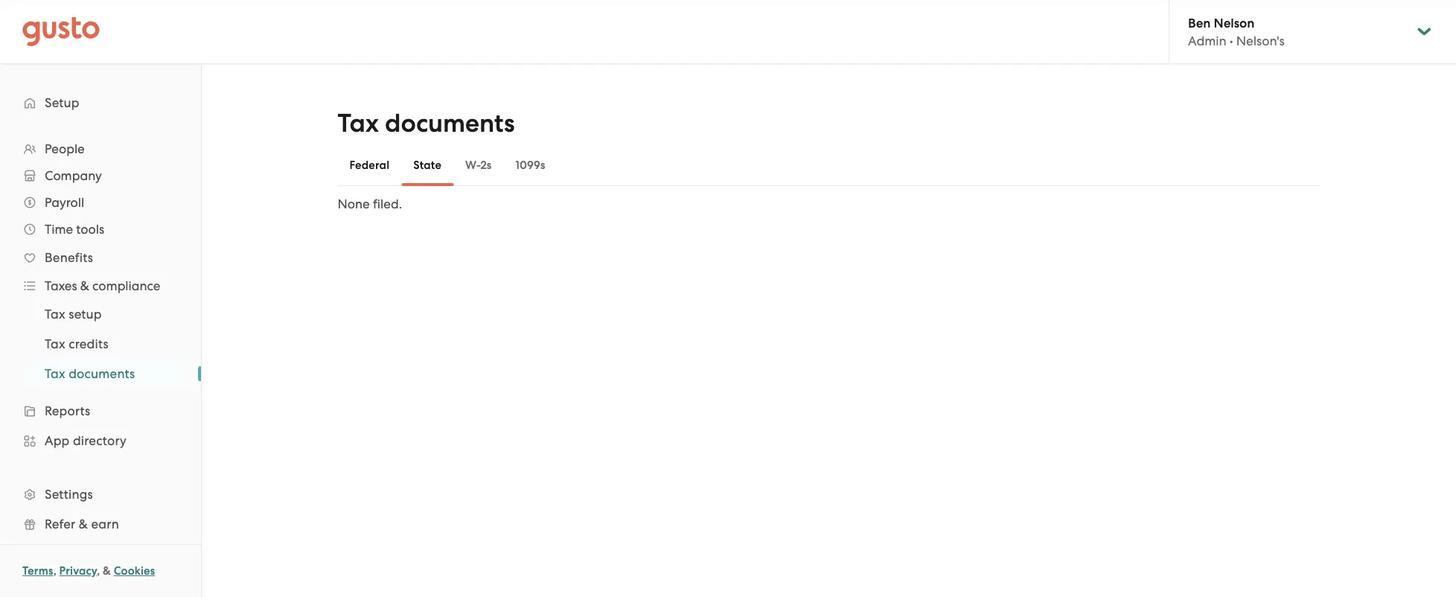Task type: vqa. For each thing, say whether or not it's contained in the screenshot.
bottommost the 'first'
no



Task type: describe. For each thing, give the bounding box(es) containing it.
tax documents link
[[27, 361, 186, 387]]

terms , privacy , & cookies
[[22, 565, 155, 578]]

ben nelson admin • nelson's
[[1189, 15, 1285, 48]]

people button
[[15, 136, 186, 162]]

reports link
[[15, 398, 186, 425]]

time
[[45, 222, 73, 237]]

tax for the tax credits 'link'
[[45, 337, 65, 352]]

2 , from the left
[[97, 565, 100, 578]]

state button
[[402, 147, 454, 183]]

payroll
[[45, 195, 84, 210]]

2 vertical spatial &
[[103, 565, 111, 578]]

2s
[[481, 159, 492, 172]]

privacy
[[59, 565, 97, 578]]

tax up federal button
[[338, 108, 379, 139]]

refer & earn link
[[15, 511, 186, 538]]

& for earn
[[79, 517, 88, 532]]

cookies
[[114, 565, 155, 578]]

cookies button
[[114, 562, 155, 580]]

1 , from the left
[[53, 565, 56, 578]]

tax for tax documents link
[[45, 366, 65, 381]]

home image
[[22, 17, 100, 47]]

taxes & compliance button
[[15, 273, 186, 299]]

refer
[[45, 517, 76, 532]]

documents inside list
[[69, 366, 135, 381]]

setup
[[45, 95, 80, 110]]

directory
[[73, 434, 127, 448]]

terms
[[22, 565, 53, 578]]

settings
[[45, 487, 93, 502]]

tax setup
[[45, 307, 102, 322]]

1099s
[[516, 159, 546, 172]]

filed.
[[373, 197, 402, 212]]

tax documents inside list
[[45, 366, 135, 381]]

tax setup link
[[27, 301, 186, 328]]

benefits link
[[15, 244, 186, 271]]

nelson's
[[1237, 33, 1285, 48]]

benefits
[[45, 250, 93, 265]]

none filed.
[[338, 197, 402, 212]]



Task type: locate. For each thing, give the bounding box(es) containing it.
tax credits link
[[27, 331, 186, 358]]

0 vertical spatial &
[[80, 279, 89, 293]]

list containing people
[[0, 136, 201, 597]]

federal button
[[338, 147, 402, 183]]

tax documents
[[338, 108, 515, 139], [45, 366, 135, 381]]

1 vertical spatial documents
[[69, 366, 135, 381]]

nelson
[[1215, 15, 1255, 30]]

app directory
[[45, 434, 127, 448]]

& left earn
[[79, 517, 88, 532]]

documents down the tax credits 'link'
[[69, 366, 135, 381]]

refer & earn
[[45, 517, 119, 532]]

&
[[80, 279, 89, 293], [79, 517, 88, 532], [103, 565, 111, 578]]

w-2s button
[[454, 147, 504, 183]]

people
[[45, 142, 85, 156]]

, left privacy link
[[53, 565, 56, 578]]

app directory link
[[15, 428, 186, 454]]

setup link
[[15, 89, 186, 116]]

time tools
[[45, 222, 104, 237]]

, left cookies button in the bottom left of the page
[[97, 565, 100, 578]]

& right "taxes"
[[80, 279, 89, 293]]

state
[[414, 159, 442, 172]]

,
[[53, 565, 56, 578], [97, 565, 100, 578]]

tools
[[76, 222, 104, 237]]

list
[[0, 136, 201, 597], [0, 299, 201, 389]]

& inside dropdown button
[[80, 279, 89, 293]]

federal
[[350, 159, 390, 172]]

admin
[[1189, 33, 1227, 48]]

1 horizontal spatial ,
[[97, 565, 100, 578]]

taxes
[[45, 279, 77, 293]]

company
[[45, 168, 102, 183]]

tax for tax setup link
[[45, 307, 65, 322]]

1 horizontal spatial tax documents
[[338, 108, 515, 139]]

tax down the tax credits
[[45, 366, 65, 381]]

tax
[[338, 108, 379, 139], [45, 307, 65, 322], [45, 337, 65, 352], [45, 366, 65, 381]]

1 list from the top
[[0, 136, 201, 597]]

ben
[[1189, 15, 1211, 30]]

1 vertical spatial tax documents
[[45, 366, 135, 381]]

0 horizontal spatial documents
[[69, 366, 135, 381]]

1 vertical spatial &
[[79, 517, 88, 532]]

time tools button
[[15, 216, 186, 243]]

settings link
[[15, 481, 186, 508]]

list containing tax setup
[[0, 299, 201, 389]]

gusto navigation element
[[0, 64, 201, 597]]

tax down "taxes"
[[45, 307, 65, 322]]

reports
[[45, 404, 90, 419]]

setup
[[69, 307, 102, 322]]

1 horizontal spatial documents
[[385, 108, 515, 139]]

0 horizontal spatial tax documents
[[45, 366, 135, 381]]

app
[[45, 434, 70, 448]]

0 vertical spatial documents
[[385, 108, 515, 139]]

tax inside 'link'
[[45, 337, 65, 352]]

credits
[[69, 337, 109, 352]]

tax documents up state
[[338, 108, 515, 139]]

tax documents down credits
[[45, 366, 135, 381]]

compliance
[[92, 279, 160, 293]]

2 list from the top
[[0, 299, 201, 389]]

taxes & compliance
[[45, 279, 160, 293]]

w-
[[466, 159, 481, 172]]

none
[[338, 197, 370, 212]]

w-2s
[[466, 159, 492, 172]]

•
[[1230, 33, 1234, 48]]

tax credits
[[45, 337, 109, 352]]

0 vertical spatial tax documents
[[338, 108, 515, 139]]

privacy link
[[59, 565, 97, 578]]

1099s button
[[504, 147, 558, 183]]

payroll button
[[15, 189, 186, 216]]

tax left credits
[[45, 337, 65, 352]]

& left cookies button in the bottom left of the page
[[103, 565, 111, 578]]

company button
[[15, 162, 186, 189]]

terms link
[[22, 565, 53, 578]]

documents up state
[[385, 108, 515, 139]]

earn
[[91, 517, 119, 532]]

documents
[[385, 108, 515, 139], [69, 366, 135, 381]]

& for compliance
[[80, 279, 89, 293]]

tax forms tab list
[[338, 145, 1321, 186]]

0 horizontal spatial ,
[[53, 565, 56, 578]]



